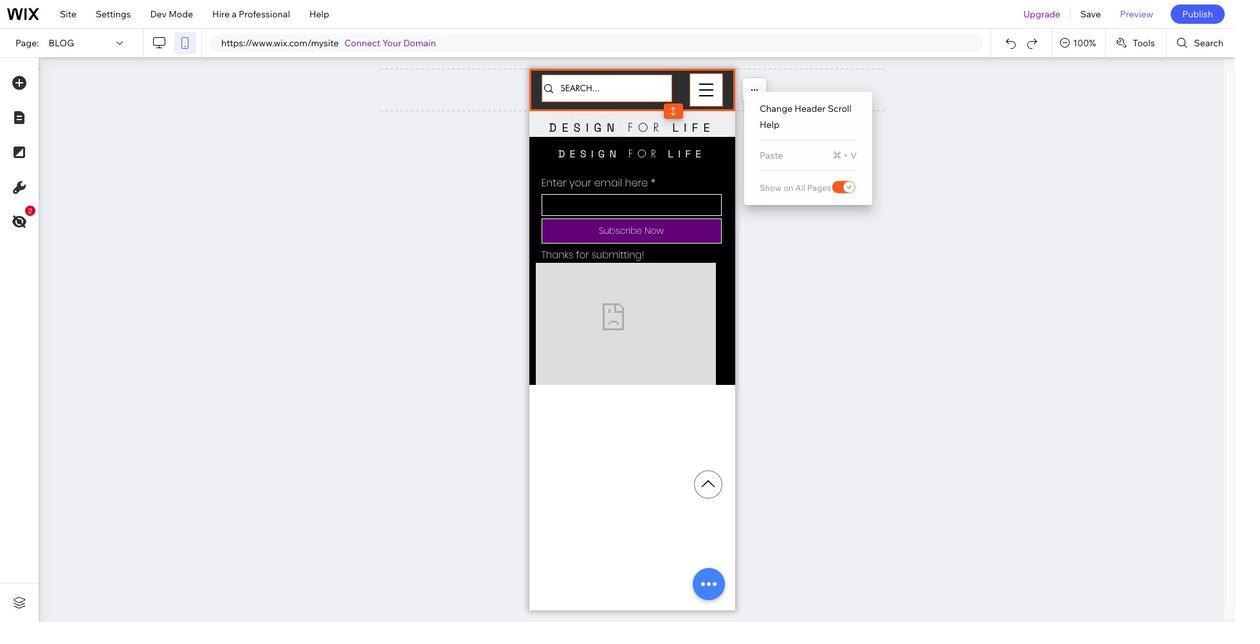 Task type: describe. For each thing, give the bounding box(es) containing it.
+
[[843, 150, 849, 162]]

dev
[[150, 8, 167, 20]]

domain
[[404, 37, 436, 49]]

show
[[760, 182, 782, 193]]

2 button
[[6, 206, 35, 236]]

pages
[[808, 182, 832, 193]]

header
[[795, 103, 826, 115]]

100% button
[[1053, 29, 1106, 57]]

publish
[[1183, 8, 1214, 20]]

connect
[[345, 37, 381, 49]]

change header scroll help
[[760, 103, 852, 131]]

upgrade
[[1024, 8, 1061, 20]]

⌘
[[834, 150, 841, 162]]

all
[[796, 182, 806, 193]]

0 horizontal spatial help
[[309, 8, 329, 20]]

search
[[1195, 37, 1224, 49]]

your
[[383, 37, 402, 49]]

v
[[851, 150, 857, 162]]

https://www.wix.com/mysite
[[221, 37, 339, 49]]

hire a professional
[[212, 8, 290, 20]]



Task type: locate. For each thing, give the bounding box(es) containing it.
dev mode
[[150, 8, 193, 20]]

search button
[[1168, 29, 1236, 57]]

save
[[1081, 8, 1101, 20]]

settings
[[96, 8, 131, 20]]

site
[[60, 8, 76, 20]]

professional
[[239, 8, 290, 20]]

on
[[784, 182, 794, 193]]

⌘ + v
[[834, 150, 857, 162]]

help inside change header scroll help
[[760, 119, 780, 131]]

mode
[[169, 8, 193, 20]]

preview button
[[1111, 0, 1164, 28]]

publish button
[[1171, 5, 1225, 24]]

help down the change on the top right of page
[[760, 119, 780, 131]]

paste
[[760, 150, 783, 162]]

change
[[760, 103, 793, 115]]

a
[[232, 8, 237, 20]]

1 horizontal spatial help
[[760, 119, 780, 131]]

help
[[309, 8, 329, 20], [760, 119, 780, 131]]

preview
[[1121, 8, 1154, 20]]

tools button
[[1106, 29, 1167, 57]]

1 vertical spatial help
[[760, 119, 780, 131]]

save button
[[1071, 0, 1111, 28]]

show on all pages
[[760, 182, 832, 193]]

blog
[[49, 37, 74, 49]]

switch
[[832, 179, 857, 197]]

help up https://www.wix.com/mysite connect your domain
[[309, 8, 329, 20]]

tools
[[1133, 37, 1155, 49]]

2
[[28, 207, 32, 215]]

scroll
[[828, 103, 852, 115]]

hire
[[212, 8, 230, 20]]

https://www.wix.com/mysite connect your domain
[[221, 37, 436, 49]]

0 vertical spatial help
[[309, 8, 329, 20]]

100%
[[1074, 37, 1097, 49]]



Task type: vqa. For each thing, say whether or not it's contained in the screenshot.
first Change Button from the bottom of the page
no



